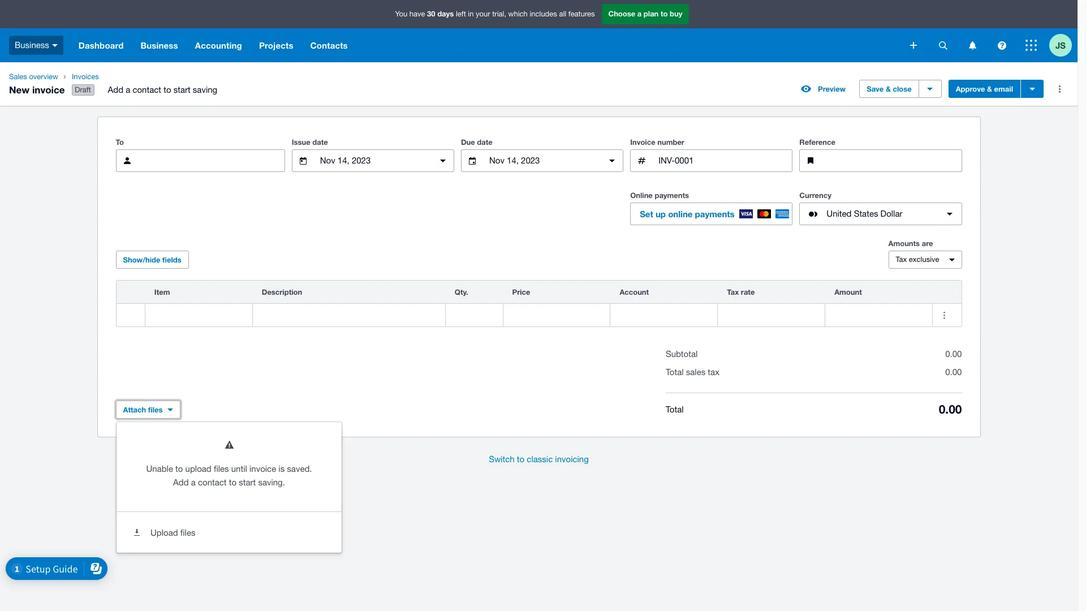 Task type: vqa. For each thing, say whether or not it's contained in the screenshot.
"list"
no



Task type: describe. For each thing, give the bounding box(es) containing it.
Inventory item text field
[[145, 305, 252, 326]]

30
[[427, 9, 436, 18]]

tax for tax rate
[[727, 288, 739, 297]]

reference
[[800, 138, 836, 147]]

amounts
[[889, 239, 920, 248]]

draft
[[75, 86, 91, 94]]

new
[[9, 84, 30, 95]]

amount
[[835, 288, 862, 297]]

issue date
[[292, 138, 328, 147]]

invoice line item list element
[[116, 280, 962, 327]]

navigation containing dashboard
[[70, 28, 903, 62]]

invoice inside unable to upload files until invoice is saved. add a contact to start saving.
[[250, 464, 276, 474]]

classic
[[527, 455, 553, 464]]

qty.
[[455, 288, 469, 297]]

fields
[[162, 255, 182, 264]]

show/hide fields
[[123, 255, 182, 264]]

until
[[231, 464, 247, 474]]

saved.
[[287, 464, 312, 474]]

in
[[468, 10, 474, 18]]

all
[[559, 10, 567, 18]]

switch to classic invoicing
[[489, 455, 589, 464]]

subtotal
[[666, 349, 698, 359]]

0 vertical spatial start
[[174, 85, 191, 95]]

tax rate
[[727, 288, 755, 297]]

set up online payments
[[640, 209, 735, 219]]

you
[[395, 10, 408, 18]]

united states dollar button
[[800, 203, 962, 225]]

a for contact
[[126, 85, 130, 95]]

contact inside unable to upload files until invoice is saved. add a contact to start saving.
[[198, 478, 227, 487]]

Price field
[[503, 305, 610, 326]]

projects button
[[251, 28, 302, 62]]

contacts button
[[302, 28, 356, 62]]

Amount field
[[826, 305, 933, 326]]

which
[[509, 10, 528, 18]]

sales overview
[[9, 72, 58, 81]]

new invoice
[[9, 84, 65, 95]]

are
[[922, 239, 933, 248]]

united
[[827, 209, 852, 219]]

contact element
[[116, 149, 285, 172]]

invoices link
[[67, 71, 226, 83]]

plan
[[644, 9, 659, 18]]

close
[[893, 84, 912, 93]]

set up online payments button
[[631, 203, 793, 225]]

tax
[[708, 367, 720, 377]]

your
[[476, 10, 490, 18]]

show/hide
[[123, 255, 160, 264]]

js button
[[1050, 28, 1078, 62]]

sales
[[9, 72, 27, 81]]

rate
[[741, 288, 755, 297]]

preview
[[818, 84, 846, 93]]

invoice number
[[631, 138, 685, 147]]

sales overview link
[[5, 71, 63, 83]]

includes
[[530, 10, 557, 18]]

up
[[656, 209, 666, 219]]

saving.
[[258, 478, 285, 487]]

exclusive
[[909, 255, 940, 264]]

upload
[[185, 464, 212, 474]]

0 vertical spatial add
[[108, 85, 123, 95]]

more invoice options image
[[1049, 78, 1071, 100]]

to inside "button"
[[517, 455, 525, 464]]

add inside unable to upload files until invoice is saved. add a contact to start saving.
[[173, 478, 189, 487]]

date for issue date
[[313, 138, 328, 147]]

contacts
[[310, 40, 348, 50]]

left
[[456, 10, 466, 18]]

tax exclusive
[[896, 255, 940, 264]]

due date
[[461, 138, 493, 147]]

group containing unable to upload files until invoice is saved. add a contact to start saving.
[[117, 422, 342, 553]]

1 horizontal spatial svg image
[[911, 42, 917, 49]]

save & close button
[[860, 80, 919, 98]]

trial,
[[492, 10, 507, 18]]

start inside unable to upload files until invoice is saved. add a contact to start saving.
[[239, 478, 256, 487]]

0.00 for total sales tax
[[946, 367, 962, 377]]

attach files
[[123, 405, 163, 414]]

save & close
[[867, 84, 912, 93]]

account
[[620, 288, 649, 297]]

Description text field
[[253, 305, 445, 326]]

show/hide fields button
[[116, 251, 189, 269]]

is
[[279, 464, 285, 474]]

number
[[658, 138, 685, 147]]

preview button
[[795, 80, 853, 98]]

total sales tax
[[666, 367, 720, 377]]

files inside unable to upload files until invoice is saved. add a contact to start saving.
[[214, 464, 229, 474]]

& for email
[[988, 84, 993, 93]]

a inside unable to upload files until invoice is saved. add a contact to start saving.
[[191, 478, 196, 487]]

to left the 'upload'
[[175, 464, 183, 474]]



Task type: locate. For each thing, give the bounding box(es) containing it.
banner containing js
[[0, 0, 1078, 62]]

business button up invoices link
[[132, 28, 187, 62]]

0 horizontal spatial business
[[15, 40, 49, 50]]

set
[[640, 209, 653, 219]]

business up invoices link
[[141, 40, 178, 50]]

& for close
[[886, 84, 891, 93]]

0 vertical spatial a
[[638, 9, 642, 18]]

date right due
[[477, 138, 493, 147]]

invoices
[[72, 72, 99, 81]]

files for attach files
[[148, 405, 163, 414]]

upload files
[[151, 528, 195, 538]]

tax inside invoice line item list element
[[727, 288, 739, 297]]

files inside the "attach files" popup button
[[148, 405, 163, 414]]

approve
[[956, 84, 986, 93]]

contact down invoices link
[[133, 85, 161, 95]]

dashboard
[[79, 40, 124, 50]]

0 horizontal spatial svg image
[[52, 44, 58, 47]]

business button up sales overview at the top left of the page
[[0, 28, 70, 62]]

add
[[108, 85, 123, 95], [173, 478, 189, 487]]

0 horizontal spatial contact
[[133, 85, 161, 95]]

js
[[1056, 40, 1066, 50]]

approve & email
[[956, 84, 1014, 93]]

1 vertical spatial payments
[[695, 209, 735, 219]]

None field
[[145, 304, 252, 327]]

1 horizontal spatial contact
[[198, 478, 227, 487]]

switch to classic invoicing button
[[480, 448, 598, 471]]

date right issue
[[313, 138, 328, 147]]

0 horizontal spatial files
[[148, 405, 163, 414]]

& right save
[[886, 84, 891, 93]]

1 total from the top
[[666, 367, 684, 377]]

a for plan
[[638, 9, 642, 18]]

payments inside popup button
[[695, 209, 735, 219]]

1 horizontal spatial date
[[477, 138, 493, 147]]

contact down the 'upload'
[[198, 478, 227, 487]]

a
[[638, 9, 642, 18], [126, 85, 130, 95], [191, 478, 196, 487]]

description
[[262, 288, 302, 297]]

0 horizontal spatial tax
[[727, 288, 739, 297]]

a left plan
[[638, 9, 642, 18]]

2 vertical spatial files
[[180, 528, 195, 538]]

choose
[[609, 9, 636, 18]]

projects
[[259, 40, 293, 50]]

1 horizontal spatial start
[[239, 478, 256, 487]]

1 vertical spatial a
[[126, 85, 130, 95]]

1 vertical spatial add
[[173, 478, 189, 487]]

more line item options element
[[933, 281, 962, 303]]

features
[[569, 10, 595, 18]]

more line item options image
[[933, 304, 956, 327]]

1 horizontal spatial a
[[191, 478, 196, 487]]

1 horizontal spatial payments
[[695, 209, 735, 219]]

states
[[854, 209, 879, 219]]

1 horizontal spatial business button
[[132, 28, 187, 62]]

days
[[438, 9, 454, 18]]

& left email
[[988, 84, 993, 93]]

sales
[[686, 367, 706, 377]]

files
[[148, 405, 163, 414], [214, 464, 229, 474], [180, 528, 195, 538]]

more date options image
[[601, 149, 624, 172]]

amounts are
[[889, 239, 933, 248]]

add down the 'upload'
[[173, 478, 189, 487]]

0 vertical spatial total
[[666, 367, 684, 377]]

payments right online
[[695, 209, 735, 219]]

invoicing
[[555, 455, 589, 464]]

have
[[410, 10, 425, 18]]

0 horizontal spatial add
[[108, 85, 123, 95]]

files right attach
[[148, 405, 163, 414]]

0 horizontal spatial business button
[[0, 28, 70, 62]]

2 horizontal spatial a
[[638, 9, 642, 18]]

1 vertical spatial invoice
[[250, 464, 276, 474]]

Invoice number text field
[[658, 150, 792, 172]]

dashboard link
[[70, 28, 132, 62]]

total
[[666, 367, 684, 377], [666, 404, 684, 414]]

approve & email button
[[949, 80, 1021, 98]]

online payments
[[631, 191, 689, 200]]

1 horizontal spatial tax
[[896, 255, 907, 264]]

Due date text field
[[488, 150, 597, 172]]

To text field
[[143, 150, 284, 172]]

1 vertical spatial files
[[214, 464, 229, 474]]

to right switch
[[517, 455, 525, 464]]

business
[[15, 40, 49, 50], [141, 40, 178, 50]]

add right draft
[[108, 85, 123, 95]]

0 vertical spatial files
[[148, 405, 163, 414]]

currency
[[800, 191, 832, 200]]

due
[[461, 138, 475, 147]]

to down invoices link
[[164, 85, 171, 95]]

1 horizontal spatial add
[[173, 478, 189, 487]]

invoice up saving. at bottom left
[[250, 464, 276, 474]]

save
[[867, 84, 884, 93]]

accounting button
[[187, 28, 251, 62]]

total for total
[[666, 404, 684, 414]]

files right upload
[[180, 528, 195, 538]]

0 horizontal spatial a
[[126, 85, 130, 95]]

group
[[117, 422, 342, 553]]

2 & from the left
[[988, 84, 993, 93]]

add a contact to start saving
[[108, 85, 217, 95]]

0 vertical spatial 0.00
[[946, 349, 962, 359]]

dollar
[[881, 209, 903, 219]]

email
[[995, 84, 1014, 93]]

start
[[174, 85, 191, 95], [239, 478, 256, 487]]

1 horizontal spatial invoice
[[250, 464, 276, 474]]

tax for tax exclusive
[[896, 255, 907, 264]]

1 horizontal spatial &
[[988, 84, 993, 93]]

files left until
[[214, 464, 229, 474]]

1 & from the left
[[886, 84, 891, 93]]

total down total sales tax
[[666, 404, 684, 414]]

accounting
[[195, 40, 242, 50]]

attach files button
[[116, 401, 180, 419]]

0 vertical spatial payments
[[655, 191, 689, 200]]

svg image up overview
[[52, 44, 58, 47]]

0 horizontal spatial date
[[313, 138, 328, 147]]

upload files button
[[117, 519, 342, 546]]

2 vertical spatial a
[[191, 478, 196, 487]]

navigation
[[70, 28, 903, 62]]

invoice number element
[[631, 149, 793, 172]]

to
[[661, 9, 668, 18], [164, 85, 171, 95], [517, 455, 525, 464], [175, 464, 183, 474], [229, 478, 237, 487]]

invoice
[[32, 84, 65, 95], [250, 464, 276, 474]]

buy
[[670, 9, 683, 18]]

tax inside popup button
[[896, 255, 907, 264]]

1 vertical spatial contact
[[198, 478, 227, 487]]

1 date from the left
[[313, 138, 328, 147]]

date for due date
[[477, 138, 493, 147]]

unable to upload files until invoice is saved. add a contact to start saving.
[[146, 464, 312, 487]]

1 horizontal spatial business
[[141, 40, 178, 50]]

price
[[512, 288, 531, 297]]

united states dollar
[[827, 209, 903, 219]]

a down invoices link
[[126, 85, 130, 95]]

2 vertical spatial 0.00
[[939, 402, 962, 417]]

1 vertical spatial start
[[239, 478, 256, 487]]

invoice down overview
[[32, 84, 65, 95]]

saving
[[193, 85, 217, 95]]

tax left "rate"
[[727, 288, 739, 297]]

to
[[116, 138, 124, 147]]

0 horizontal spatial &
[[886, 84, 891, 93]]

files for upload files
[[180, 528, 195, 538]]

online
[[668, 209, 693, 219]]

online
[[631, 191, 653, 200]]

total down subtotal
[[666, 367, 684, 377]]

2 date from the left
[[477, 138, 493, 147]]

to down until
[[229, 478, 237, 487]]

Quantity field
[[446, 305, 503, 326]]

attach
[[123, 405, 146, 414]]

0 horizontal spatial payments
[[655, 191, 689, 200]]

invoice
[[631, 138, 656, 147]]

a down the 'upload'
[[191, 478, 196, 487]]

0 horizontal spatial start
[[174, 85, 191, 95]]

date
[[313, 138, 328, 147], [477, 138, 493, 147]]

choose a plan to buy
[[609, 9, 683, 18]]

payments
[[655, 191, 689, 200], [695, 209, 735, 219]]

1 vertical spatial tax
[[727, 288, 739, 297]]

Reference text field
[[827, 150, 962, 172]]

overview
[[29, 72, 58, 81]]

1 vertical spatial 0.00
[[946, 367, 962, 377]]

unable
[[146, 464, 173, 474]]

contact
[[133, 85, 161, 95], [198, 478, 227, 487]]

svg image
[[911, 42, 917, 49], [52, 44, 58, 47]]

tax down amounts
[[896, 255, 907, 264]]

svg image
[[1026, 40, 1037, 51], [939, 41, 948, 50], [969, 41, 976, 50], [998, 41, 1006, 50]]

switch
[[489, 455, 515, 464]]

more date options image
[[432, 149, 454, 172]]

banner
[[0, 0, 1078, 62]]

2 horizontal spatial files
[[214, 464, 229, 474]]

to left buy
[[661, 9, 668, 18]]

upload
[[151, 528, 178, 538]]

tax exclusive button
[[889, 251, 962, 269]]

start left saving at left top
[[174, 85, 191, 95]]

0 vertical spatial invoice
[[32, 84, 65, 95]]

0 horizontal spatial invoice
[[32, 84, 65, 95]]

1 vertical spatial total
[[666, 404, 684, 414]]

Issue date text field
[[319, 150, 427, 172]]

2 total from the top
[[666, 404, 684, 414]]

2 business button from the left
[[132, 28, 187, 62]]

0 vertical spatial contact
[[133, 85, 161, 95]]

business up sales overview at the top left of the page
[[15, 40, 49, 50]]

files inside the upload files button
[[180, 528, 195, 538]]

0 vertical spatial tax
[[896, 255, 907, 264]]

1 horizontal spatial files
[[180, 528, 195, 538]]

0.00 for subtotal
[[946, 349, 962, 359]]

1 business button from the left
[[0, 28, 70, 62]]

start down until
[[239, 478, 256, 487]]

payments up online
[[655, 191, 689, 200]]

svg image up close
[[911, 42, 917, 49]]

you have 30 days left in your trial, which includes all features
[[395, 9, 595, 18]]

issue
[[292, 138, 311, 147]]

total for total sales tax
[[666, 367, 684, 377]]



